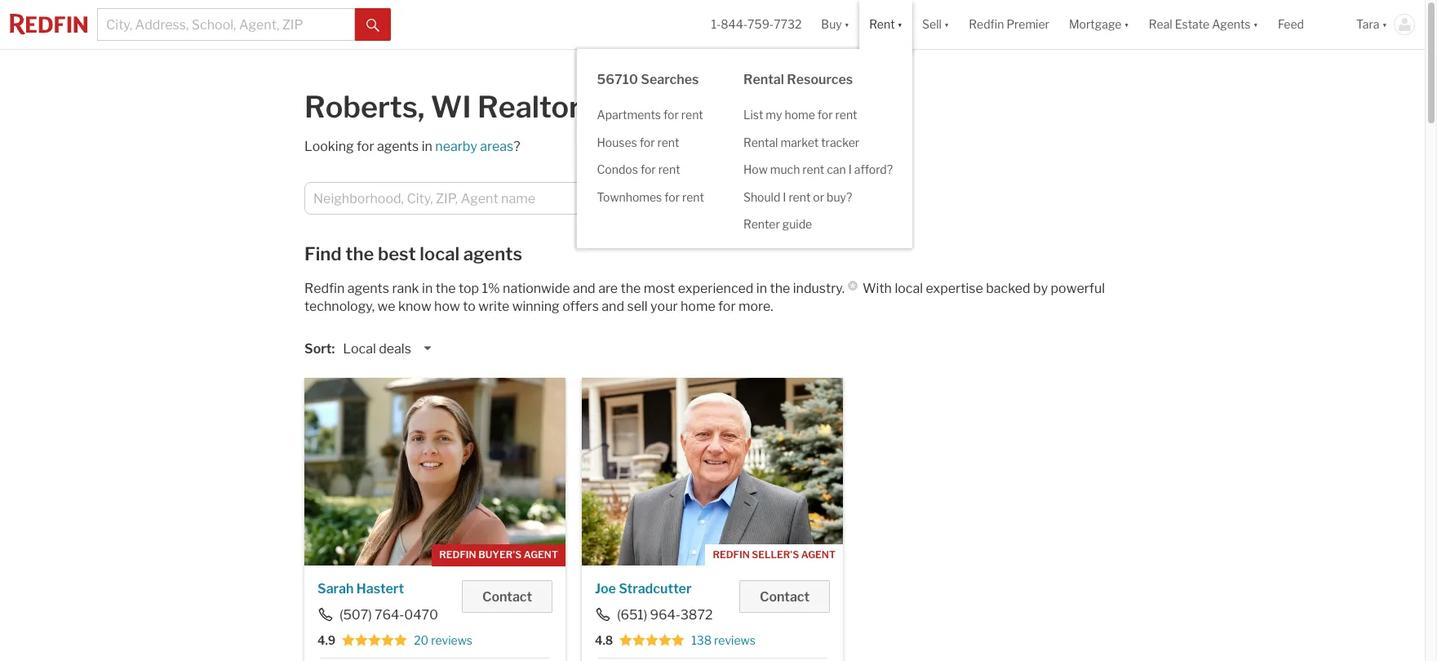 Task type: locate. For each thing, give the bounding box(es) containing it.
1 horizontal spatial agent
[[801, 549, 836, 561]]

list my home for rent link
[[724, 101, 913, 129]]

rent inside houses for rent link
[[658, 135, 680, 149]]

0 vertical spatial and
[[573, 281, 596, 296]]

▾ right the mortgage
[[1124, 17, 1130, 31]]

for up houses for rent link
[[664, 108, 679, 122]]

▾ right rent
[[898, 17, 903, 31]]

redfin left seller's
[[713, 549, 750, 561]]

the
[[345, 243, 374, 264], [436, 281, 456, 296], [621, 281, 641, 296], [770, 281, 790, 296]]

0 horizontal spatial local
[[420, 243, 460, 264]]

rent left can on the right of the page
[[803, 162, 825, 176]]

1 ▾ from the left
[[845, 17, 850, 31]]

dialog
[[578, 49, 913, 248]]

in right rank
[[422, 281, 433, 296]]

0 vertical spatial redfin
[[969, 17, 1004, 31]]

in
[[422, 139, 433, 154], [422, 281, 433, 296], [757, 281, 767, 296]]

6 ▾ from the left
[[1382, 17, 1388, 31]]

how much rent can i afford? link
[[724, 156, 913, 183]]

for down the experienced
[[718, 299, 736, 314]]

for right 'looking'
[[357, 139, 374, 154]]

tara ▾
[[1357, 17, 1388, 31]]

redfin up "technology," on the left top
[[304, 281, 345, 296]]

1 horizontal spatial estate
[[1175, 17, 1210, 31]]

4 ▾ from the left
[[1124, 17, 1130, 31]]

1 vertical spatial redfin
[[304, 281, 345, 296]]

the up more.
[[770, 281, 790, 296]]

estate
[[1175, 17, 1210, 31], [701, 89, 793, 125]]

2 vertical spatial agents
[[347, 281, 389, 296]]

rent inside should i rent or buy? link
[[789, 190, 811, 204]]

1 vertical spatial sell
[[773, 191, 795, 207]]

▾ right rent ▾
[[944, 17, 950, 31]]

rank
[[392, 281, 419, 296]]

0 vertical spatial home
[[785, 108, 815, 122]]

0 vertical spatial real
[[1149, 17, 1173, 31]]

2 ▾ from the left
[[898, 17, 903, 31]]

rent up all radio
[[658, 162, 680, 176]]

1 horizontal spatial redfin
[[969, 17, 1004, 31]]

rental up my
[[744, 72, 784, 87]]

home right my
[[785, 108, 815, 122]]

1 vertical spatial agents
[[463, 243, 522, 264]]

agent for redfin seller's agent
[[801, 549, 836, 561]]

1 horizontal spatial local
[[895, 281, 923, 296]]

offers
[[563, 299, 599, 314]]

agents up tracker at the top right of the page
[[799, 89, 901, 125]]

rental up how
[[744, 135, 778, 149]]

1 horizontal spatial agents
[[1212, 17, 1251, 31]]

your
[[651, 299, 678, 314]]

houses
[[597, 135, 637, 149]]

1 horizontal spatial sell
[[922, 17, 942, 31]]

technology,
[[304, 299, 375, 314]]

City, Address, School, Agent, ZIP search field
[[97, 8, 355, 41]]

1 vertical spatial agents
[[799, 89, 901, 125]]

sell inside dropdown button
[[922, 17, 942, 31]]

0 horizontal spatial sell
[[773, 191, 795, 207]]

1 horizontal spatial submit search image
[[593, 192, 606, 205]]

real inside "link"
[[1149, 17, 1173, 31]]

1 vertical spatial i
[[783, 190, 786, 204]]

for
[[664, 108, 679, 122], [818, 108, 833, 122], [640, 135, 655, 149], [357, 139, 374, 154], [641, 162, 656, 176], [665, 190, 680, 204], [718, 299, 736, 314]]

agents
[[1212, 17, 1251, 31], [799, 89, 901, 125]]

sell ▾ button
[[913, 0, 959, 49]]

for for townhomes for rent
[[665, 190, 680, 204]]

renter guide link
[[724, 211, 913, 238]]

2 contact from the left
[[760, 589, 810, 605]]

contact
[[483, 589, 532, 605], [760, 589, 810, 605]]

for for apartments for rent
[[664, 108, 679, 122]]

contact down buyer's
[[483, 589, 532, 605]]

1 horizontal spatial home
[[785, 108, 815, 122]]

to
[[463, 299, 476, 314]]

1 vertical spatial and
[[602, 299, 625, 314]]

all
[[651, 191, 668, 207]]

find the best local agents
[[304, 243, 522, 264]]

agent for redfin buyer's agent
[[524, 549, 558, 561]]

nationwide
[[503, 281, 570, 296]]

?
[[514, 139, 521, 154]]

sell inside radio
[[773, 191, 795, 207]]

1 horizontal spatial redfin
[[713, 549, 750, 561]]

▾ left feed
[[1253, 17, 1259, 31]]

1 vertical spatial submit search image
[[593, 192, 606, 205]]

local right "best"
[[420, 243, 460, 264]]

real down searches
[[633, 89, 695, 125]]

1 horizontal spatial reviews
[[714, 633, 756, 647]]

agents
[[377, 139, 419, 154], [463, 243, 522, 264], [347, 281, 389, 296]]

contact down seller's
[[760, 589, 810, 605]]

▾ right tara
[[1382, 17, 1388, 31]]

1 rental from the top
[[744, 72, 784, 87]]

renter
[[744, 217, 780, 231]]

how
[[744, 162, 768, 176]]

rent for how much rent can i afford?
[[803, 162, 825, 176]]

renter guide
[[744, 217, 812, 231]]

0 horizontal spatial contact
[[483, 589, 532, 605]]

0 horizontal spatial agent
[[524, 549, 558, 561]]

for for looking for agents in nearby areas ?
[[357, 139, 374, 154]]

7732
[[774, 17, 802, 31]]

All radio
[[631, 182, 688, 215]]

my
[[766, 108, 782, 122]]

townhomes for rent
[[597, 190, 704, 204]]

contact button down seller's
[[740, 580, 830, 613]]

local
[[420, 243, 460, 264], [895, 281, 923, 296]]

rent for should i rent or buy?
[[789, 190, 811, 204]]

0 horizontal spatial reviews
[[431, 633, 473, 647]]

redfin left buyer's
[[439, 549, 476, 561]]

contact for (507) 764-0470
[[483, 589, 532, 605]]

reviews right 138
[[714, 633, 756, 647]]

rent
[[869, 17, 895, 31]]

56710
[[597, 72, 638, 87]]

rating 4.8 out of 5 element
[[620, 633, 685, 648]]

0 vertical spatial rental
[[744, 72, 784, 87]]

for up rental market tracker link
[[818, 108, 833, 122]]

real right the mortgage ▾
[[1149, 17, 1173, 31]]

rental resources
[[744, 72, 853, 87]]

2 reviews from the left
[[714, 633, 756, 647]]

with
[[863, 281, 892, 296]]

1-844-759-7732
[[711, 17, 802, 31]]

sell up renter guide
[[773, 191, 795, 207]]

0 horizontal spatial redfin
[[439, 549, 476, 561]]

estate inside "link"
[[1175, 17, 1210, 31]]

buy?
[[827, 190, 852, 204]]

experienced
[[678, 281, 754, 296]]

4.8
[[595, 633, 613, 647]]

3 ▾ from the left
[[944, 17, 950, 31]]

844-
[[721, 17, 748, 31]]

rent down searches
[[681, 108, 703, 122]]

rent ▾
[[869, 17, 903, 31]]

1 contact from the left
[[483, 589, 532, 605]]

know
[[398, 299, 432, 314]]

photo of joe stradcutter image
[[582, 378, 843, 566]]

Buy radio
[[688, 182, 753, 215]]

0 horizontal spatial estate
[[701, 89, 793, 125]]

write
[[479, 299, 510, 314]]

the right find
[[345, 243, 374, 264]]

agents up 1%
[[463, 243, 522, 264]]

contact button
[[462, 580, 553, 613], [740, 580, 830, 613]]

1 contact button from the left
[[462, 580, 553, 613]]

deals
[[379, 341, 411, 357]]

contact button for (651) 964-3872
[[740, 580, 830, 613]]

rent inside townhomes for rent link
[[682, 190, 704, 204]]

1 horizontal spatial real
[[1149, 17, 1173, 31]]

0 vertical spatial i
[[849, 162, 852, 176]]

rent up tracker at the top right of the page
[[836, 108, 858, 122]]

reviews
[[431, 633, 473, 647], [714, 633, 756, 647]]

0 horizontal spatial home
[[681, 299, 716, 314]]

market
[[781, 135, 819, 149]]

and down 'are'
[[602, 299, 625, 314]]

agents inside "link"
[[1212, 17, 1251, 31]]

1 redfin from the left
[[439, 549, 476, 561]]

0 horizontal spatial i
[[783, 190, 786, 204]]

agents down "roberts,"
[[377, 139, 419, 154]]

contact for (651) 964-3872
[[760, 589, 810, 605]]

expertise
[[926, 281, 983, 296]]

2 agent from the left
[[801, 549, 836, 561]]

redfin for redfin buyer's agent
[[439, 549, 476, 561]]

redfin left premier
[[969, 17, 1004, 31]]

rent down apartments for rent link at the top
[[658, 135, 680, 149]]

0 horizontal spatial real
[[633, 89, 695, 125]]

redfin for redfin agents rank in the top 1% nationwide and are the most experienced in the industry.
[[304, 281, 345, 296]]

1 horizontal spatial contact
[[760, 589, 810, 605]]

▾ for buy ▾
[[845, 17, 850, 31]]

(507) 764-0470
[[340, 607, 438, 623]]

0 horizontal spatial redfin
[[304, 281, 345, 296]]

1 vertical spatial rental
[[744, 135, 778, 149]]

for inside "link"
[[641, 162, 656, 176]]

0 horizontal spatial and
[[573, 281, 596, 296]]

1-
[[711, 17, 721, 31]]

rent inside how much rent can i afford? link
[[803, 162, 825, 176]]

redfin seller's agent
[[713, 549, 836, 561]]

2 redfin from the left
[[713, 549, 750, 561]]

agent right buyer's
[[524, 549, 558, 561]]

and up "offers"
[[573, 281, 596, 296]]

0 vertical spatial estate
[[1175, 17, 1210, 31]]

rent left or
[[789, 190, 811, 204]]

local right with
[[895, 281, 923, 296]]

1 vertical spatial estate
[[701, 89, 793, 125]]

contact button down buyer's
[[462, 580, 553, 613]]

1 horizontal spatial contact button
[[740, 580, 830, 613]]

1 vertical spatial home
[[681, 299, 716, 314]]

i right can on the right of the page
[[849, 162, 852, 176]]

1 agent from the left
[[524, 549, 558, 561]]

in up more.
[[757, 281, 767, 296]]

roberts, wi realtors & real estate agents
[[304, 89, 901, 125]]

agent right seller's
[[801, 549, 836, 561]]

1 horizontal spatial and
[[602, 299, 625, 314]]

for down condos for rent "link" at the top of the page
[[665, 190, 680, 204]]

▾ right buy
[[845, 17, 850, 31]]

5 ▾ from the left
[[1253, 17, 1259, 31]]

rent inside apartments for rent link
[[681, 108, 703, 122]]

home inside "with local expertise backed by powerful technology, we know how to write winning offers and sell your home for more."
[[681, 299, 716, 314]]

1 horizontal spatial i
[[849, 162, 852, 176]]

2 rental from the top
[[744, 135, 778, 149]]

i right should
[[783, 190, 786, 204]]

much
[[770, 162, 800, 176]]

for down houses for rent link
[[641, 162, 656, 176]]

20 reviews
[[414, 633, 473, 647]]

sell
[[922, 17, 942, 31], [773, 191, 795, 207]]

submit search image
[[367, 19, 380, 32], [593, 192, 606, 205]]

0 vertical spatial agents
[[1212, 17, 1251, 31]]

mortgage
[[1069, 17, 1122, 31]]

for down apartments for rent link at the top
[[640, 135, 655, 149]]

agents up we
[[347, 281, 389, 296]]

▾ for rent ▾
[[898, 17, 903, 31]]

rent for houses for rent
[[658, 135, 680, 149]]

1 reviews from the left
[[431, 633, 473, 647]]

rent inside condos for rent "link"
[[658, 162, 680, 176]]

how much rent can i afford?
[[744, 162, 893, 176]]

how
[[434, 299, 460, 314]]

rent for condos for rent
[[658, 162, 680, 176]]

1 vertical spatial real
[[633, 89, 695, 125]]

agents left feed
[[1212, 17, 1251, 31]]

4.9
[[318, 633, 336, 647]]

rent
[[681, 108, 703, 122], [836, 108, 858, 122], [658, 135, 680, 149], [658, 162, 680, 176], [803, 162, 825, 176], [682, 190, 704, 204], [789, 190, 811, 204]]

mortgage ▾
[[1069, 17, 1130, 31]]

138
[[692, 633, 712, 647]]

rent right all at top left
[[682, 190, 704, 204]]

joe stradcutter link
[[595, 581, 692, 597]]

feed button
[[1269, 0, 1347, 49]]

964-
[[650, 607, 681, 623]]

2 contact button from the left
[[740, 580, 830, 613]]

option group
[[631, 182, 816, 215]]

in left 'nearby' at the top left of page
[[422, 139, 433, 154]]

redfin inside 'redfin premier' button
[[969, 17, 1004, 31]]

premier
[[1007, 17, 1050, 31]]

1 vertical spatial local
[[895, 281, 923, 296]]

sell right rent ▾
[[922, 17, 942, 31]]

0 horizontal spatial contact button
[[462, 580, 553, 613]]

0 vertical spatial sell
[[922, 17, 942, 31]]

(651)
[[617, 607, 647, 623]]

0 vertical spatial submit search image
[[367, 19, 380, 32]]

home down the experienced
[[681, 299, 716, 314]]

are
[[598, 281, 618, 296]]

and
[[573, 281, 596, 296], [602, 299, 625, 314]]

reviews right 20 at the left of the page
[[431, 633, 473, 647]]

areas
[[480, 139, 514, 154]]



Task type: describe. For each thing, give the bounding box(es) containing it.
should
[[744, 190, 781, 204]]

industry.
[[793, 281, 845, 296]]

rental for rental resources
[[744, 72, 784, 87]]

hastert
[[357, 581, 404, 597]]

138 reviews
[[692, 633, 756, 647]]

1-844-759-7732 link
[[711, 17, 802, 31]]

buy ▾ button
[[812, 0, 860, 49]]

houses for rent link
[[578, 129, 724, 156]]

sell for sell
[[773, 191, 795, 207]]

redfin premier button
[[959, 0, 1060, 49]]

0470
[[404, 607, 438, 623]]

condos for rent
[[597, 162, 680, 176]]

disclaimer image
[[848, 281, 858, 291]]

0 horizontal spatial submit search image
[[367, 19, 380, 32]]

in for agents
[[422, 139, 433, 154]]

rent for apartments for rent
[[681, 108, 703, 122]]

townhomes for rent link
[[578, 183, 724, 211]]

looking for agents in nearby areas ?
[[304, 139, 521, 154]]

roberts,
[[304, 89, 425, 125]]

sell
[[627, 299, 648, 314]]

(651) 964-3872 button
[[595, 607, 714, 623]]

mortgage ▾ button
[[1060, 0, 1139, 49]]

nearby areas link
[[435, 139, 514, 154]]

sell for sell ▾
[[922, 17, 942, 31]]

townhomes
[[597, 190, 662, 204]]

looking
[[304, 139, 354, 154]]

real estate agents ▾
[[1149, 17, 1259, 31]]

sarah hastert link
[[318, 581, 404, 597]]

resources
[[787, 72, 853, 87]]

0 vertical spatial local
[[420, 243, 460, 264]]

sell ▾
[[922, 17, 950, 31]]

and inside "with local expertise backed by powerful technology, we know how to write winning offers and sell your home for more."
[[602, 299, 625, 314]]

rent for townhomes for rent
[[682, 190, 704, 204]]

▾ for sell ▾
[[944, 17, 950, 31]]

redfin for redfin seller's agent
[[713, 549, 750, 561]]

or
[[813, 190, 825, 204]]

nearby
[[435, 139, 477, 154]]

rent ▾ button
[[869, 0, 903, 49]]

top
[[459, 281, 479, 296]]

we
[[378, 299, 396, 314]]

&
[[603, 89, 627, 125]]

photo of sarah hastert image
[[304, 378, 566, 566]]

0 horizontal spatial agents
[[799, 89, 901, 125]]

realtors
[[477, 89, 596, 125]]

for inside "with local expertise backed by powerful technology, we know how to write winning offers and sell your home for more."
[[718, 299, 736, 314]]

winning
[[512, 299, 560, 314]]

local inside "with local expertise backed by powerful technology, we know how to write winning offers and sell your home for more."
[[895, 281, 923, 296]]

dialog containing 56710
[[578, 49, 913, 248]]

apartments for rent
[[597, 108, 703, 122]]

houses for rent
[[597, 135, 680, 149]]

redfin for redfin premier
[[969, 17, 1004, 31]]

buy ▾
[[821, 17, 850, 31]]

rental market tracker
[[744, 135, 860, 149]]

seller's
[[752, 549, 799, 561]]

(507)
[[340, 607, 372, 623]]

Neighborhood, City, ZIP, Agent name search field
[[304, 182, 582, 215]]

Sell radio
[[752, 182, 816, 215]]

(651) 964-3872
[[617, 607, 713, 623]]

apartments
[[597, 108, 661, 122]]

reviews for 0470
[[431, 633, 473, 647]]

backed
[[986, 281, 1031, 296]]

(507) 764-0470 button
[[318, 607, 439, 623]]

list
[[744, 108, 764, 122]]

guide
[[783, 217, 812, 231]]

764-
[[375, 607, 404, 623]]

most
[[644, 281, 675, 296]]

▾ for mortgage ▾
[[1124, 17, 1130, 31]]

tara
[[1357, 17, 1380, 31]]

rent inside list my home for rent link
[[836, 108, 858, 122]]

sarah hastert
[[318, 581, 404, 597]]

reviews for 3872
[[714, 633, 756, 647]]

redfin buyer's agent
[[439, 549, 558, 561]]

buy
[[821, 17, 842, 31]]

feed
[[1278, 17, 1304, 31]]

contact button for (507) 764-0470
[[462, 580, 553, 613]]

searches
[[641, 72, 699, 87]]

redfin agents rank in the top 1% nationwide and are the most experienced in the industry.
[[304, 281, 845, 296]]

for for condos for rent
[[641, 162, 656, 176]]

3872
[[680, 607, 713, 623]]

should i rent or buy?
[[744, 190, 852, 204]]

local
[[343, 341, 376, 357]]

home inside dialog
[[785, 108, 815, 122]]

for for houses for rent
[[640, 135, 655, 149]]

can
[[827, 162, 846, 176]]

by
[[1033, 281, 1048, 296]]

best
[[378, 243, 416, 264]]

condos for rent link
[[578, 156, 724, 183]]

20
[[414, 633, 429, 647]]

rating 4.9 out of 5 element
[[342, 633, 408, 648]]

sort:
[[304, 341, 335, 356]]

rental market tracker link
[[724, 129, 913, 156]]

buy ▾ button
[[821, 0, 850, 49]]

1%
[[482, 281, 500, 296]]

sell ▾ button
[[922, 0, 950, 49]]

buyer's
[[478, 549, 522, 561]]

0 vertical spatial agents
[[377, 139, 419, 154]]

rental for rental market tracker
[[744, 135, 778, 149]]

stradcutter
[[619, 581, 692, 597]]

option group containing all
[[631, 182, 816, 215]]

redfin premier
[[969, 17, 1050, 31]]

in for rank
[[422, 281, 433, 296]]

▾ for tara ▾
[[1382, 17, 1388, 31]]

joe stradcutter
[[595, 581, 692, 597]]

the up the 'sell'
[[621, 281, 641, 296]]

▾ inside "link"
[[1253, 17, 1259, 31]]

the up how
[[436, 281, 456, 296]]

with local expertise backed by powerful technology, we know how to write winning offers and sell your home for more.
[[304, 281, 1105, 314]]

find
[[304, 243, 342, 264]]



Task type: vqa. For each thing, say whether or not it's contained in the screenshot.
topmost home
yes



